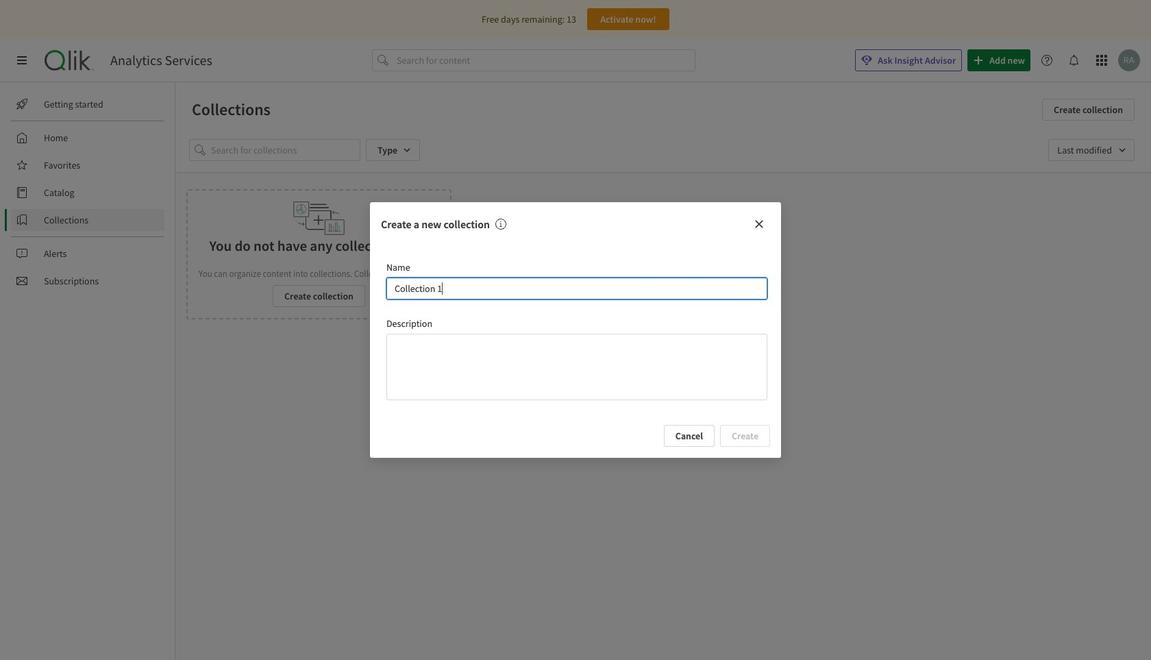 Task type: describe. For each thing, give the bounding box(es) containing it.
close sidebar menu image
[[16, 55, 27, 66]]

Search for collections text field
[[211, 139, 361, 161]]

last modified image
[[1049, 139, 1135, 161]]

close image
[[754, 219, 765, 230]]

analytics services element
[[110, 52, 212, 69]]

filters region
[[176, 128, 1152, 172]]



Task type: locate. For each thing, give the bounding box(es) containing it.
None text field
[[387, 278, 768, 300]]

None text field
[[387, 334, 768, 400]]

create collection element
[[187, 189, 452, 320]]

navigation pane element
[[0, 88, 175, 298]]

dialog
[[370, 202, 782, 458]]



Task type: vqa. For each thing, say whether or not it's contained in the screenshot.
text field on the top of page
yes



